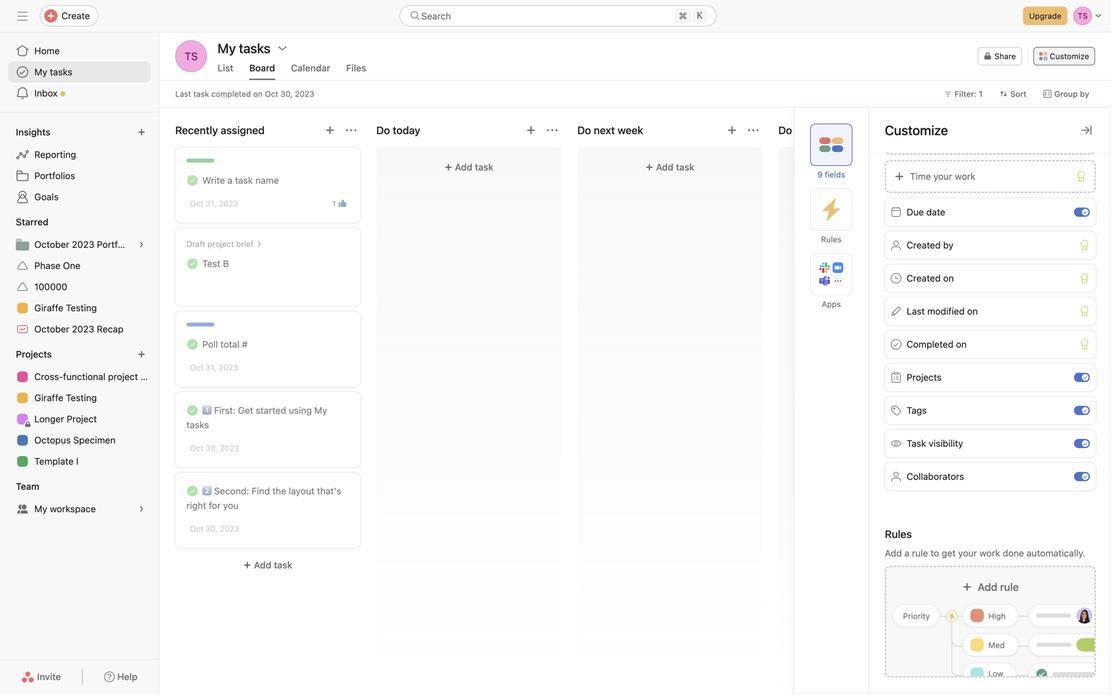 Task type: vqa. For each thing, say whether or not it's contained in the screenshot.
Asana
no



Task type: locate. For each thing, give the bounding box(es) containing it.
oct 30, 2023 button
[[190, 444, 239, 453], [190, 525, 239, 534]]

0 horizontal spatial more section actions image
[[346, 125, 357, 136]]

1 horizontal spatial rule
[[1000, 581, 1019, 594]]

1 vertical spatial completed image
[[185, 256, 200, 272]]

0 vertical spatial created
[[907, 240, 941, 251]]

2 giraffe testing link from the top
[[8, 388, 151, 409]]

reporting link
[[8, 144, 151, 165]]

0 vertical spatial completed image
[[185, 173, 200, 189]]

last left modified
[[907, 306, 925, 317]]

giraffe testing link up october 2023 recap
[[8, 298, 151, 319]]

2 vertical spatial completed image
[[185, 403, 200, 419]]

more section actions image for recently assigned
[[346, 125, 357, 136]]

projects down 'completed' at the right of the page
[[907, 372, 942, 383]]

1 vertical spatial tasks
[[187, 420, 209, 431]]

1 horizontal spatial project
[[208, 239, 234, 249]]

to
[[931, 548, 939, 559]]

my up inbox
[[34, 66, 47, 77]]

2 completed image from the top
[[185, 256, 200, 272]]

brief
[[236, 239, 254, 249]]

1 completed image from the top
[[185, 337, 200, 353]]

0 horizontal spatial rules
[[821, 235, 842, 244]]

inbox
[[34, 88, 58, 99]]

0 horizontal spatial add task image
[[526, 125, 536, 136]]

customize up 'time'
[[885, 122, 948, 138]]

completed image left test
[[185, 256, 200, 272]]

1 more section actions image from the left
[[346, 125, 357, 136]]

poll
[[202, 339, 218, 350]]

oct 31, 2023 down poll on the left of page
[[190, 363, 238, 372]]

giraffe testing up october 2023 recap
[[34, 303, 97, 314]]

1 vertical spatial my
[[314, 405, 327, 416]]

1 horizontal spatial add task image
[[727, 125, 738, 136]]

add task image
[[526, 125, 536, 136], [928, 125, 939, 136]]

1 horizontal spatial add task image
[[928, 125, 939, 136]]

2 oct 31, 2023 from the top
[[190, 363, 238, 372]]

portfolios link
[[8, 165, 151, 187]]

next week
[[594, 124, 643, 137]]

1 vertical spatial giraffe testing
[[34, 393, 97, 404]]

completed checkbox for poll total #
[[185, 337, 200, 353]]

add task button
[[384, 155, 554, 179], [585, 155, 755, 179], [786, 155, 956, 179], [175, 554, 361, 577]]

switch for task visibility
[[1074, 439, 1090, 448]]

workspace
[[50, 504, 96, 515]]

1 horizontal spatial your
[[958, 548, 977, 559]]

test b
[[202, 258, 229, 269]]

1 vertical spatial completed image
[[185, 484, 200, 499]]

3 switch from the top
[[1074, 406, 1090, 415]]

1 oct 30, 2023 from the top
[[190, 444, 239, 453]]

global element
[[0, 32, 159, 112]]

longer project link
[[8, 409, 151, 430]]

1 vertical spatial oct 31, 2023
[[190, 363, 238, 372]]

my inside 'link'
[[34, 504, 47, 515]]

0 horizontal spatial customize
[[885, 122, 948, 138]]

1 add task image from the left
[[325, 125, 335, 136]]

add task image up 'time your work'
[[928, 125, 939, 136]]

0 vertical spatial work
[[955, 171, 976, 182]]

testing for 2nd giraffe testing link from the bottom
[[66, 303, 97, 314]]

october 2023 recap
[[34, 324, 123, 335]]

collaborators
[[907, 471, 964, 482]]

oct 30, 2023 button down 1️⃣
[[190, 444, 239, 453]]

completed image left 1️⃣
[[185, 403, 200, 419]]

october up projects popup button
[[34, 324, 69, 335]]

on down board link
[[253, 89, 263, 99]]

board
[[249, 63, 275, 73]]

None field
[[400, 5, 717, 26]]

4 completed checkbox from the top
[[185, 484, 200, 499]]

insights element
[[0, 120, 159, 210]]

last task completed on oct 30, 2023
[[175, 89, 314, 99]]

1 add task image from the left
[[526, 125, 536, 136]]

30, for 1️⃣ first: get started using my tasks
[[206, 444, 218, 453]]

1 inside 1 button
[[332, 199, 336, 208]]

close details image
[[1082, 125, 1092, 136]]

2 switch from the top
[[1074, 373, 1090, 382]]

2 vertical spatial my
[[34, 504, 47, 515]]

1 switch from the top
[[1074, 208, 1090, 217]]

project up 'b'
[[208, 239, 234, 249]]

2 add task image from the left
[[928, 125, 939, 136]]

insights
[[16, 127, 50, 138]]

completed image for poll total #
[[185, 337, 200, 353]]

more section actions image left "do"
[[547, 125, 558, 136]]

2 testing from the top
[[66, 393, 97, 404]]

med
[[989, 641, 1005, 650]]

0 vertical spatial tasks
[[50, 66, 72, 77]]

31, down write
[[206, 199, 216, 208]]

1 vertical spatial project
[[108, 371, 138, 382]]

⌘
[[679, 10, 687, 21]]

giraffe testing inside starred element
[[34, 303, 97, 314]]

on right 'completed' at the right of the page
[[956, 339, 967, 350]]

my for my tasks
[[34, 66, 47, 77]]

0 vertical spatial giraffe testing link
[[8, 298, 151, 319]]

0 vertical spatial oct 30, 2023
[[190, 444, 239, 453]]

0 vertical spatial giraffe
[[34, 303, 63, 314]]

your right the get
[[958, 548, 977, 559]]

oct 30, 2023
[[190, 444, 239, 453], [190, 525, 239, 534]]

testing down 100000 'link' in the left of the page
[[66, 303, 97, 314]]

#
[[242, 339, 248, 350]]

oct 30, 2023 down 1️⃣
[[190, 444, 239, 453]]

completed image left 2️⃣
[[185, 484, 200, 499]]

customize button
[[1033, 47, 1095, 65]]

template
[[34, 456, 74, 467]]

my down the team dropdown button
[[34, 504, 47, 515]]

add task image left "do"
[[526, 125, 536, 136]]

2 giraffe from the top
[[34, 393, 63, 404]]

1 oct 30, 2023 button from the top
[[190, 444, 239, 453]]

1 oct 31, 2023 button from the top
[[190, 199, 238, 208]]

inbox link
[[8, 83, 151, 104]]

my inside global element
[[34, 66, 47, 77]]

see details, my workspace image
[[138, 505, 146, 513]]

0 vertical spatial testing
[[66, 303, 97, 314]]

your right 'time'
[[934, 171, 953, 182]]

tasks down "home" at the top of page
[[50, 66, 72, 77]]

more section actions image
[[748, 125, 759, 136]]

switch
[[1074, 208, 1090, 217], [1074, 373, 1090, 382], [1074, 406, 1090, 415], [1074, 439, 1090, 448], [1074, 472, 1090, 482]]

1 completed image from the top
[[185, 173, 200, 189]]

oct 30, 2023 for right
[[190, 525, 239, 534]]

1 vertical spatial last
[[907, 306, 925, 317]]

30, down the calendar link on the left of page
[[281, 89, 293, 99]]

completed checkbox left write
[[185, 173, 200, 189]]

31,
[[206, 199, 216, 208], [206, 363, 216, 372]]

0 horizontal spatial tasks
[[50, 66, 72, 77]]

1 horizontal spatial by
[[1080, 89, 1089, 99]]

oct 31, 2023 button down poll on the left of page
[[190, 363, 238, 372]]

Completed checkbox
[[185, 173, 200, 189], [185, 337, 200, 353], [185, 403, 200, 419], [185, 484, 200, 499]]

do later
[[779, 124, 817, 137]]

0 horizontal spatial work
[[955, 171, 976, 182]]

team button
[[13, 478, 51, 496]]

2 oct 31, 2023 button from the top
[[190, 363, 238, 372]]

add task image for recently assigned
[[325, 125, 335, 136]]

2 completed checkbox from the top
[[185, 337, 200, 353]]

last down ts
[[175, 89, 191, 99]]

team
[[16, 481, 39, 492]]

31, down poll on the left of page
[[206, 363, 216, 372]]

a
[[228, 175, 233, 186], [905, 548, 910, 559]]

poll total #
[[202, 339, 248, 350]]

0 vertical spatial rules
[[821, 235, 842, 244]]

giraffe inside starred element
[[34, 303, 63, 314]]

oct 31, 2023 for second oct 31, 2023 dropdown button from the bottom
[[190, 199, 238, 208]]

testing inside starred element
[[66, 303, 97, 314]]

time your work
[[910, 171, 976, 182]]

1 vertical spatial projects
[[907, 372, 942, 383]]

visibility
[[929, 438, 963, 449]]

0 horizontal spatial a
[[228, 175, 233, 186]]

0 horizontal spatial by
[[943, 240, 954, 251]]

1 testing from the top
[[66, 303, 97, 314]]

recap
[[97, 324, 123, 335]]

tags
[[907, 405, 927, 416]]

1 vertical spatial 30,
[[206, 444, 218, 453]]

30, down 1️⃣
[[206, 444, 218, 453]]

0 vertical spatial 1
[[979, 89, 983, 99]]

0 vertical spatial rule
[[912, 548, 928, 559]]

by
[[1080, 89, 1089, 99], [943, 240, 954, 251]]

completed image left poll on the left of page
[[185, 337, 200, 353]]

oct for oct 30, 2023 dropdown button associated with tasks
[[190, 444, 203, 453]]

add task image
[[325, 125, 335, 136], [727, 125, 738, 136]]

2023 down write a task name at the left
[[219, 199, 238, 208]]

high
[[989, 612, 1006, 621]]

1 horizontal spatial more section actions image
[[547, 125, 558, 136]]

oct down 1️⃣
[[190, 444, 203, 453]]

test
[[202, 258, 220, 269]]

giraffe for first giraffe testing link from the bottom
[[34, 393, 63, 404]]

giraffe testing link up project
[[8, 388, 151, 409]]

0 vertical spatial by
[[1080, 89, 1089, 99]]

october for october 2023 portfolio
[[34, 239, 69, 250]]

recently assigned
[[175, 124, 265, 137]]

octopus
[[34, 435, 71, 446]]

giraffe testing
[[34, 303, 97, 314], [34, 393, 97, 404]]

phase
[[34, 260, 60, 271]]

2023 left recap at left top
[[72, 324, 94, 335]]

1 vertical spatial created
[[907, 273, 941, 284]]

1 31, from the top
[[206, 199, 216, 208]]

completed image
[[185, 337, 200, 353], [185, 484, 200, 499]]

completed image for 1️⃣ first: get started using my tasks
[[185, 403, 200, 419]]

more section actions image left do today
[[346, 125, 357, 136]]

completed image left write
[[185, 173, 200, 189]]

get
[[238, 405, 253, 416]]

completed checkbox left 2️⃣
[[185, 484, 200, 499]]

oct down poll on the left of page
[[190, 363, 203, 372]]

0 vertical spatial customize
[[1050, 52, 1089, 61]]

oct 31, 2023 down write
[[190, 199, 238, 208]]

add task for do later
[[857, 162, 896, 173]]

completed image for write a task name
[[185, 173, 200, 189]]

1 horizontal spatial a
[[905, 548, 910, 559]]

30, for 2️⃣ second: find the layout that's right for you
[[206, 525, 218, 534]]

testing
[[66, 303, 97, 314], [66, 393, 97, 404]]

files
[[346, 63, 366, 73]]

goals
[[34, 191, 59, 202]]

1 vertical spatial a
[[905, 548, 910, 559]]

2 more section actions image from the left
[[547, 125, 558, 136]]

add task for do next week
[[656, 162, 695, 173]]

4 switch from the top
[[1074, 439, 1090, 448]]

oct down write
[[190, 199, 203, 208]]

2 add task image from the left
[[727, 125, 738, 136]]

group by button
[[1038, 85, 1095, 103]]

1 october from the top
[[34, 239, 69, 250]]

name
[[255, 175, 279, 186]]

1 vertical spatial testing
[[66, 393, 97, 404]]

0 vertical spatial 31,
[[206, 199, 216, 208]]

draft
[[187, 239, 205, 249]]

0 vertical spatial oct 30, 2023 button
[[190, 444, 239, 453]]

for
[[209, 500, 221, 511]]

octopus specimen
[[34, 435, 116, 446]]

add task image for do today
[[526, 125, 536, 136]]

more section actions image
[[346, 125, 357, 136], [547, 125, 558, 136]]

completed image for 2️⃣ second: find the layout that's right for you
[[185, 484, 200, 499]]

work right 'time'
[[955, 171, 976, 182]]

2 31, from the top
[[206, 363, 216, 372]]

completed checkbox for 2️⃣ second: find the layout that's right for you
[[185, 484, 200, 499]]

0 vertical spatial completed image
[[185, 337, 200, 353]]

2 giraffe testing from the top
[[34, 393, 97, 404]]

giraffe inside projects element
[[34, 393, 63, 404]]

5 switch from the top
[[1074, 472, 1090, 482]]

1 oct 31, 2023 from the top
[[190, 199, 238, 208]]

share
[[995, 52, 1016, 61]]

hide sidebar image
[[17, 11, 28, 21]]

2023 down "first:"
[[220, 444, 239, 453]]

invite button
[[13, 665, 70, 689]]

projects inside popup button
[[16, 349, 52, 360]]

0 horizontal spatial add task image
[[325, 125, 335, 136]]

my tasks link
[[8, 62, 151, 83]]

by down date
[[943, 240, 954, 251]]

1 vertical spatial 31,
[[206, 363, 216, 372]]

filter:
[[955, 89, 977, 99]]

by inside dropdown button
[[1080, 89, 1089, 99]]

a left to
[[905, 548, 910, 559]]

1 vertical spatial giraffe
[[34, 393, 63, 404]]

oct
[[265, 89, 278, 99], [190, 199, 203, 208], [190, 363, 203, 372], [190, 444, 203, 453], [190, 525, 203, 534]]

created for created on
[[907, 273, 941, 284]]

100000
[[34, 281, 67, 292]]

0 horizontal spatial last
[[175, 89, 191, 99]]

0 vertical spatial my
[[34, 66, 47, 77]]

customize
[[1050, 52, 1089, 61], [885, 122, 948, 138]]

0 vertical spatial projects
[[16, 349, 52, 360]]

1 created from the top
[[907, 240, 941, 251]]

a for add
[[905, 548, 910, 559]]

0 vertical spatial a
[[228, 175, 233, 186]]

apps
[[822, 300, 841, 309]]

1 vertical spatial oct 31, 2023 button
[[190, 363, 238, 372]]

rule left to
[[912, 548, 928, 559]]

Completed checkbox
[[185, 256, 200, 272]]

testing inside projects element
[[66, 393, 97, 404]]

1 vertical spatial giraffe testing link
[[8, 388, 151, 409]]

do next week
[[577, 124, 643, 137]]

created down due date
[[907, 240, 941, 251]]

your inside button
[[934, 171, 953, 182]]

1 vertical spatial customize
[[885, 122, 948, 138]]

0 horizontal spatial your
[[934, 171, 953, 182]]

add task image down the calendar link on the left of page
[[325, 125, 335, 136]]

0 vertical spatial last
[[175, 89, 191, 99]]

1 inside filter: 1 'dropdown button'
[[979, 89, 983, 99]]

0 vertical spatial oct 31, 2023 button
[[190, 199, 238, 208]]

1 horizontal spatial customize
[[1050, 52, 1089, 61]]

by right group
[[1080, 89, 1089, 99]]

created by
[[907, 240, 954, 251]]

october 2023 recap link
[[8, 319, 151, 340]]

1 vertical spatial rule
[[1000, 581, 1019, 594]]

projects up cross- on the bottom left
[[16, 349, 52, 360]]

1 vertical spatial october
[[34, 324, 69, 335]]

rule up high
[[1000, 581, 1019, 594]]

project
[[208, 239, 234, 249], [108, 371, 138, 382]]

1 giraffe from the top
[[34, 303, 63, 314]]

giraffe testing up longer project
[[34, 393, 97, 404]]

calendar link
[[291, 63, 330, 80]]

testing down cross-functional project plan link
[[66, 393, 97, 404]]

more section actions image for do today
[[547, 125, 558, 136]]

work left 'done'
[[980, 548, 1000, 559]]

giraffe down 100000
[[34, 303, 63, 314]]

oct 30, 2023 button down the for
[[190, 525, 239, 534]]

0 vertical spatial october
[[34, 239, 69, 250]]

1 vertical spatial 1
[[332, 199, 336, 208]]

1 horizontal spatial last
[[907, 306, 925, 317]]

b
[[223, 258, 229, 269]]

longer project
[[34, 414, 97, 425]]

9
[[818, 170, 823, 179]]

2 october from the top
[[34, 324, 69, 335]]

oct 31, 2023 button down write
[[190, 199, 238, 208]]

2023 down the you
[[220, 525, 239, 534]]

add task for do today
[[455, 162, 493, 173]]

giraffe for 2nd giraffe testing link from the bottom
[[34, 303, 63, 314]]

a right write
[[228, 175, 233, 186]]

using
[[289, 405, 312, 416]]

switch for collaborators
[[1074, 472, 1090, 482]]

0 horizontal spatial projects
[[16, 349, 52, 360]]

oct 30, 2023 down the for
[[190, 525, 239, 534]]

1 vertical spatial oct 30, 2023 button
[[190, 525, 239, 534]]

customize up group by
[[1050, 52, 1089, 61]]

completed image
[[185, 173, 200, 189], [185, 256, 200, 272], [185, 403, 200, 419]]

0 vertical spatial giraffe testing
[[34, 303, 97, 314]]

1 completed checkbox from the top
[[185, 173, 200, 189]]

1 vertical spatial oct 30, 2023
[[190, 525, 239, 534]]

3 completed image from the top
[[185, 403, 200, 419]]

2 created from the top
[[907, 273, 941, 284]]

oct down right
[[190, 525, 203, 534]]

cross-functional project plan
[[34, 371, 159, 382]]

0 horizontal spatial 1
[[332, 199, 336, 208]]

2️⃣
[[202, 486, 212, 497]]

1 giraffe testing link from the top
[[8, 298, 151, 319]]

2 vertical spatial 30,
[[206, 525, 218, 534]]

oct 31, 2023 for 2nd oct 31, 2023 dropdown button
[[190, 363, 238, 372]]

0 vertical spatial oct 31, 2023
[[190, 199, 238, 208]]

last for last modified on
[[907, 306, 925, 317]]

2 oct 30, 2023 from the top
[[190, 525, 239, 534]]

my right using
[[314, 405, 327, 416]]

1 horizontal spatial projects
[[907, 372, 942, 383]]

1 giraffe testing from the top
[[34, 303, 97, 314]]

add task image for do later
[[928, 125, 939, 136]]

1 horizontal spatial work
[[980, 548, 1000, 559]]

1 vertical spatial your
[[958, 548, 977, 559]]

1 horizontal spatial tasks
[[187, 420, 209, 431]]

0 horizontal spatial rule
[[912, 548, 928, 559]]

2 oct 30, 2023 button from the top
[[190, 525, 239, 534]]

add task button for do later
[[786, 155, 956, 179]]

30, down the for
[[206, 525, 218, 534]]

add task image left more section actions icon
[[727, 125, 738, 136]]

october up phase
[[34, 239, 69, 250]]

ts
[[185, 50, 198, 63]]

completed checkbox left 1️⃣
[[185, 403, 200, 419]]

right
[[187, 500, 206, 511]]

completed checkbox for write a task name
[[185, 173, 200, 189]]

1 vertical spatial rules
[[885, 528, 912, 541]]

completed on
[[907, 339, 967, 350]]

tasks down 1️⃣
[[187, 420, 209, 431]]

2 completed image from the top
[[185, 484, 200, 499]]

1 horizontal spatial 1
[[979, 89, 983, 99]]

0 vertical spatial your
[[934, 171, 953, 182]]

created down the created by
[[907, 273, 941, 284]]

projects
[[16, 349, 52, 360], [907, 372, 942, 383]]

completed checkbox left poll on the left of page
[[185, 337, 200, 353]]

1 vertical spatial by
[[943, 240, 954, 251]]

3 completed checkbox from the top
[[185, 403, 200, 419]]

project left plan
[[108, 371, 138, 382]]

giraffe down cross- on the bottom left
[[34, 393, 63, 404]]

2023 up phase one link
[[72, 239, 94, 250]]



Task type: describe. For each thing, give the bounding box(es) containing it.
specimen
[[73, 435, 116, 446]]

do today
[[376, 124, 420, 137]]

oct 30, 2023 button for right
[[190, 525, 239, 534]]

starred element
[[0, 210, 159, 343]]

customize inside dropdown button
[[1050, 52, 1089, 61]]

my tasks
[[218, 40, 270, 56]]

goals link
[[8, 187, 151, 208]]

help button
[[95, 665, 146, 689]]

1️⃣
[[202, 405, 212, 416]]

work inside button
[[955, 171, 976, 182]]

do
[[577, 124, 591, 137]]

priority
[[903, 612, 930, 621]]

2023 down total
[[219, 363, 238, 372]]

oct down board link
[[265, 89, 278, 99]]

add task button for do today
[[384, 155, 554, 179]]

write a task name
[[202, 175, 279, 186]]

sort button
[[994, 85, 1033, 103]]

done
[[1003, 548, 1024, 559]]

template i link
[[8, 451, 151, 472]]

1 horizontal spatial rules
[[885, 528, 912, 541]]

one
[[63, 260, 81, 271]]

tasks inside 1️⃣ first: get started using my tasks
[[187, 420, 209, 431]]

calendar
[[291, 63, 330, 73]]

on right modified
[[967, 306, 978, 317]]

my for my workspace
[[34, 504, 47, 515]]

home
[[34, 45, 60, 56]]

completed
[[211, 89, 251, 99]]

projects button
[[13, 345, 64, 364]]

switch for projects
[[1074, 373, 1090, 382]]

invite
[[37, 672, 61, 683]]

you
[[223, 500, 239, 511]]

new project or portfolio image
[[138, 351, 146, 359]]

0 vertical spatial 30,
[[281, 89, 293, 99]]

filter: 1 button
[[938, 85, 989, 103]]

add task image for do next week
[[727, 125, 738, 136]]

a for write
[[228, 175, 233, 186]]

get
[[942, 548, 956, 559]]

oct for 2nd oct 31, 2023 dropdown button
[[190, 363, 203, 372]]

october for october 2023 recap
[[34, 324, 69, 335]]

projects element
[[0, 343, 159, 475]]

Search tasks, projects, and more text field
[[400, 5, 717, 26]]

oct 30, 2023 for tasks
[[190, 444, 239, 453]]

draft project brief
[[187, 239, 254, 249]]

ts button
[[175, 40, 207, 72]]

starred
[[16, 217, 48, 228]]

longer
[[34, 414, 64, 425]]

oct for right oct 30, 2023 dropdown button
[[190, 525, 203, 534]]

add task button for do next week
[[585, 155, 755, 179]]

the
[[272, 486, 286, 497]]

cross-
[[34, 371, 63, 382]]

functional
[[63, 371, 106, 382]]

switch for tags
[[1074, 406, 1090, 415]]

oct for second oct 31, 2023 dropdown button from the bottom
[[190, 199, 203, 208]]

on up modified
[[943, 273, 954, 284]]

oct 30, 2023 button for tasks
[[190, 444, 239, 453]]

completed
[[907, 339, 954, 350]]

k
[[697, 10, 703, 21]]

phase one link
[[8, 255, 151, 276]]

0 vertical spatial project
[[208, 239, 234, 249]]

created for created by
[[907, 240, 941, 251]]

reporting
[[34, 149, 76, 160]]

teams element
[[0, 475, 159, 523]]

share button
[[978, 47, 1022, 65]]

write
[[202, 175, 225, 186]]

list link
[[218, 63, 233, 80]]

created on
[[907, 273, 954, 284]]

my inside 1️⃣ first: get started using my tasks
[[314, 405, 327, 416]]

filter: 1
[[955, 89, 983, 99]]

first:
[[214, 405, 236, 416]]

phase one
[[34, 260, 81, 271]]

1 button
[[330, 197, 349, 210]]

testing for first giraffe testing link from the bottom
[[66, 393, 97, 404]]

due
[[907, 207, 924, 218]]

cross-functional project plan link
[[8, 366, 159, 388]]

my tasks
[[34, 66, 72, 77]]

total
[[220, 339, 240, 350]]

low
[[989, 669, 1004, 679]]

show options image
[[277, 43, 288, 54]]

home link
[[8, 40, 151, 62]]

my workspace link
[[8, 499, 151, 520]]

giraffe testing inside projects element
[[34, 393, 97, 404]]

switch for due date
[[1074, 208, 1090, 217]]

octopus specimen link
[[8, 430, 151, 451]]

group
[[1055, 89, 1078, 99]]

2023 down the calendar link on the left of page
[[295, 89, 314, 99]]

1 vertical spatial work
[[980, 548, 1000, 559]]

upgrade
[[1029, 11, 1062, 21]]

tasks inside global element
[[50, 66, 72, 77]]

completed checkbox for 1️⃣ first: get started using my tasks
[[185, 403, 200, 419]]

by for group by
[[1080, 89, 1089, 99]]

upgrade button
[[1023, 7, 1068, 25]]

fields
[[825, 170, 845, 179]]

due date
[[907, 207, 946, 218]]

date
[[927, 207, 946, 218]]

add a rule to get your work done automatically.
[[885, 548, 1086, 559]]

add rule
[[978, 581, 1019, 594]]

modified
[[928, 306, 965, 317]]

that's
[[317, 486, 341, 497]]

help
[[117, 672, 138, 683]]

october 2023 portfolio
[[34, 239, 133, 250]]

see details, october 2023 portfolio image
[[138, 241, 146, 249]]

files link
[[346, 63, 366, 80]]

template i
[[34, 456, 78, 467]]

9 fields
[[818, 170, 845, 179]]

last for last task completed on oct 30, 2023
[[175, 89, 191, 99]]

by for created by
[[943, 240, 954, 251]]

project
[[67, 414, 97, 425]]

plan
[[141, 371, 159, 382]]

0 horizontal spatial project
[[108, 371, 138, 382]]

completed image for test b
[[185, 256, 200, 272]]

1️⃣ first: get started using my tasks
[[187, 405, 327, 431]]

task
[[907, 438, 926, 449]]

portfolios
[[34, 170, 75, 181]]

new insights image
[[138, 128, 146, 136]]

sort
[[1011, 89, 1027, 99]]

time
[[910, 171, 931, 182]]

layout
[[289, 486, 315, 497]]

i
[[76, 456, 78, 467]]



